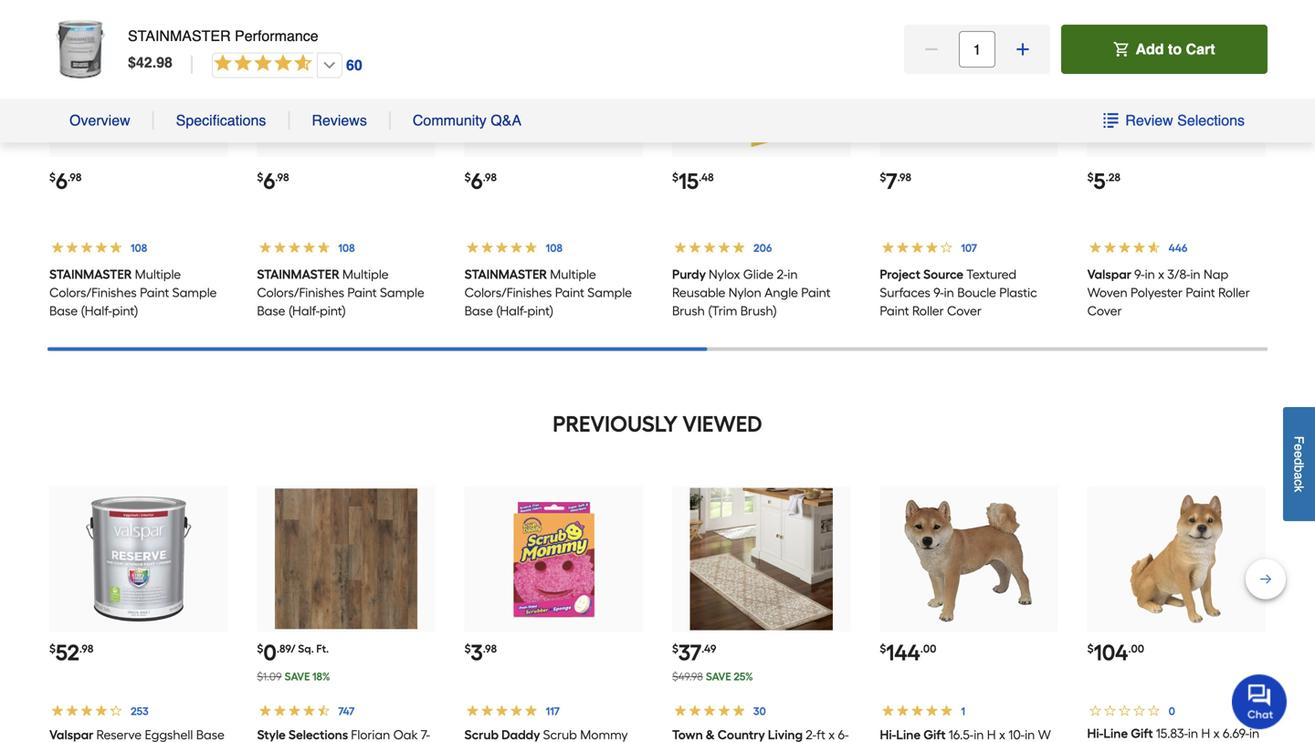 Task type: locate. For each thing, give the bounding box(es) containing it.
angle
[[765, 285, 799, 301]]

1 vertical spatial 9-
[[934, 285, 945, 301]]

line
[[1104, 726, 1129, 742]]

$ 6 .98 down overview link
[[49, 168, 82, 195]]

1 stainmaster multiple colors/finishes paint sample base (half-pint) image from the left
[[67, 13, 210, 155]]

multiple
[[135, 267, 181, 282], [343, 267, 389, 282], [550, 267, 597, 282]]

$ 37 .49
[[673, 640, 717, 667]]

textured
[[967, 267, 1017, 282]]

1 vertical spatial x
[[1214, 726, 1221, 742]]

in left h
[[1189, 726, 1199, 742]]

save left 25%
[[706, 671, 732, 684]]

x
[[1159, 267, 1165, 282], [1214, 726, 1221, 742]]

community
[[413, 112, 487, 129]]

0 horizontal spatial roller
[[913, 303, 945, 319]]

incentivised review icon image
[[1054, 477, 1069, 492]]

stainmaster for 1st stainmaster multiple colors/finishes paint sample base (half-pint) image from left
[[49, 267, 132, 282]]

minus image
[[923, 40, 941, 58]]

in down the source
[[945, 285, 955, 301]]

1 horizontal spatial base
[[257, 303, 286, 319]]

2 horizontal spatial multiple
[[550, 267, 597, 282]]

cover inside textured surfaces 9-in boucle plastic paint roller cover
[[948, 303, 982, 319]]

0 horizontal spatial multiple colors/finishes paint sample base (half-pint)
[[49, 267, 217, 319]]

9- down the source
[[934, 285, 945, 301]]

plastic
[[1000, 285, 1038, 301]]

2 horizontal spatial base
[[465, 303, 493, 319]]

cover
[[948, 303, 982, 319], [1088, 303, 1123, 319]]

2 base from the left
[[257, 303, 286, 319]]

$ 104 .00
[[1088, 640, 1145, 667]]

2 pint) from the left
[[320, 303, 346, 319]]

2 colors/finishes from the left
[[257, 285, 345, 301]]

e up b
[[1293, 451, 1307, 459]]

roller down surfaces
[[913, 303, 945, 319]]

textured surfaces 9-in boucle plastic paint roller cover
[[880, 267, 1038, 319]]

in
[[788, 267, 798, 282], [1146, 267, 1156, 282], [1191, 267, 1201, 282], [945, 285, 955, 301], [1189, 726, 1199, 742], [1250, 726, 1261, 742]]

1 horizontal spatial save
[[706, 671, 732, 684]]

a
[[1293, 473, 1307, 480]]

2 .00 from the left
[[1129, 643, 1145, 656]]

.98 inside $ 3 .98
[[483, 643, 497, 656]]

h
[[1202, 726, 1211, 742]]

$ inside $ 5 .28
[[1088, 171, 1094, 184]]

52
[[56, 640, 79, 667]]

pint) for 2nd stainmaster multiple colors/finishes paint sample base (half-pint) image from right
[[320, 303, 346, 319]]

2 horizontal spatial colors/finishes
[[465, 285, 552, 301]]

2 horizontal spatial sample
[[588, 285, 632, 301]]

0 horizontal spatial $ 6 .98
[[49, 168, 82, 195]]

1 vertical spatial roller
[[913, 303, 945, 319]]

scrub daddy scrub mommy 1ct polymer foam sponge image
[[483, 488, 625, 631]]

cover down boucle
[[948, 303, 982, 319]]

2 horizontal spatial $ 6 .98
[[465, 168, 497, 195]]

$ inside $ 7 .98
[[880, 171, 887, 184]]

1 cover from the left
[[948, 303, 982, 319]]

stainmaster multiple colors/finishes paint sample base (half-pint) image
[[67, 13, 210, 155], [275, 13, 418, 155], [483, 13, 625, 155]]

e up d
[[1293, 444, 1307, 451]]

1 horizontal spatial sample
[[380, 285, 425, 301]]

specifications
[[176, 112, 266, 129]]

0 horizontal spatial 6
[[56, 168, 68, 195]]

1 horizontal spatial 6
[[263, 168, 275, 195]]

previously viewed
[[553, 411, 763, 438]]

$49.98 save 25%
[[673, 671, 754, 684]]

0 vertical spatial roller
[[1219, 285, 1251, 301]]

pint) for first stainmaster multiple colors/finishes paint sample base (half-pint) image from the right
[[528, 303, 554, 319]]

37
[[679, 640, 702, 667]]

x left "3/8-" on the right of the page
[[1159, 267, 1165, 282]]

1 horizontal spatial colors/finishes
[[257, 285, 345, 301]]

1 $ 6 .98 from the left
[[49, 168, 82, 195]]

purdy nylox glide 2-in reusable nylon angle paint brush (trim brush) image
[[690, 13, 833, 155]]

$ 0 .89/ sq. ft.
[[257, 640, 329, 667]]

$ inside the "$ 52 .98"
[[49, 643, 56, 656]]

in inside textured surfaces 9-in boucle plastic paint roller cover
[[945, 285, 955, 301]]

3
[[471, 640, 483, 667]]

project
[[880, 267, 921, 282]]

2 (half- from the left
[[289, 303, 320, 319]]

paint inside nylox glide 2-in reusable nylon angle paint brush (trim brush)
[[802, 285, 831, 301]]

3 $ 6 .98 from the left
[[465, 168, 497, 195]]

c
[[1293, 480, 1307, 486]]

1 horizontal spatial cover
[[1088, 303, 1123, 319]]

0 vertical spatial 9-
[[1135, 267, 1146, 282]]

1 horizontal spatial .00
[[1129, 643, 1145, 656]]

0 horizontal spatial sample
[[172, 285, 217, 301]]

community q&a
[[413, 112, 522, 129]]

1 horizontal spatial x
[[1214, 726, 1221, 742]]

1 horizontal spatial pint)
[[320, 303, 346, 319]]

.49
[[702, 643, 717, 656]]

$ inside $ 104 .00
[[1088, 643, 1094, 656]]

1 pint) from the left
[[112, 303, 138, 319]]

$ 6 .98 down the community q&a link
[[465, 168, 497, 195]]

0 horizontal spatial save
[[285, 671, 310, 684]]

reusable
[[673, 285, 726, 301]]

0 horizontal spatial 9-
[[934, 285, 945, 301]]

$ 6 .98
[[49, 168, 82, 195], [257, 168, 289, 195], [465, 168, 497, 195]]

verified purchaser icon image
[[1054, 512, 1069, 527]]

x right h
[[1214, 726, 1221, 742]]

6
[[56, 168, 68, 195], [263, 168, 275, 195], [471, 168, 483, 195]]

0 horizontal spatial x
[[1159, 267, 1165, 282]]

in right h
[[1250, 726, 1261, 742]]

2 horizontal spatial stainmaster multiple colors/finishes paint sample base (half-pint) image
[[483, 13, 625, 155]]

2 6 from the left
[[263, 168, 275, 195]]

save left 18%
[[285, 671, 310, 684]]

.98
[[68, 171, 82, 184], [275, 171, 289, 184], [483, 171, 497, 184], [898, 171, 912, 184], [79, 643, 93, 656], [483, 643, 497, 656]]

overview
[[69, 112, 130, 129]]

$1.09
[[257, 671, 282, 684]]

1 horizontal spatial roller
[[1219, 285, 1251, 301]]

1 horizontal spatial (half-
[[289, 303, 320, 319]]

.00 for 104
[[1129, 643, 1145, 656]]

reviews link
[[312, 111, 367, 130]]

0 vertical spatial x
[[1159, 267, 1165, 282]]

roller inside textured surfaces 9-in boucle plastic paint roller cover
[[913, 303, 945, 319]]

9- up polyester
[[1135, 267, 1146, 282]]

$ inside $ 15 .48
[[673, 171, 679, 184]]

$ 7 .98
[[880, 168, 912, 195]]

2 horizontal spatial 6
[[471, 168, 483, 195]]

previously viewed heading
[[48, 406, 1268, 443]]

nap
[[1204, 267, 1229, 282]]

2 stainmaster multiple colors/finishes paint sample base (half-pint) image from the left
[[275, 13, 418, 155]]

1 sample from the left
[[172, 285, 217, 301]]

2 save from the left
[[706, 671, 732, 684]]

2 horizontal spatial pint)
[[528, 303, 554, 319]]

1 .00 from the left
[[921, 643, 937, 656]]

1 horizontal spatial multiple colors/finishes paint sample base (half-pint)
[[257, 267, 425, 319]]

purdy
[[673, 267, 706, 282]]

3 colors/finishes from the left
[[465, 285, 552, 301]]

2 horizontal spatial (half-
[[496, 303, 528, 319]]

roller
[[1219, 285, 1251, 301], [913, 303, 945, 319]]

colors/finishes for first stainmaster multiple colors/finishes paint sample base (half-pint) image from the right
[[465, 285, 552, 301]]

3 multiple colors/finishes paint sample base (half-pint) from the left
[[465, 267, 632, 319]]

nylox glide 2-in reusable nylon angle paint brush (trim brush)
[[673, 267, 831, 319]]

in up angle
[[788, 267, 798, 282]]

e
[[1293, 444, 1307, 451], [1293, 451, 1307, 459]]

15
[[679, 168, 699, 195]]

colors/finishes for 2nd stainmaster multiple colors/finishes paint sample base (half-pint) image from right
[[257, 285, 345, 301]]

9-
[[1135, 267, 1146, 282], [934, 285, 945, 301]]

3 stainmaster multiple colors/finishes paint sample base (half-pint) image from the left
[[483, 13, 625, 155]]

.00
[[921, 643, 937, 656], [1129, 643, 1145, 656]]

cover down woven
[[1088, 303, 1123, 319]]

save
[[285, 671, 310, 684], [706, 671, 732, 684]]

paint inside textured surfaces 9-in boucle plastic paint roller cover
[[880, 303, 910, 319]]

save for 0
[[285, 671, 310, 684]]

(trim
[[708, 303, 738, 319]]

1 horizontal spatial multiple
[[343, 267, 389, 282]]

$ 144 .00
[[880, 640, 937, 667]]

0 horizontal spatial pint)
[[112, 303, 138, 319]]

roller down nap
[[1219, 285, 1251, 301]]

sample
[[172, 285, 217, 301], [380, 285, 425, 301], [588, 285, 632, 301]]

0 horizontal spatial multiple
[[135, 267, 181, 282]]

1 horizontal spatial $ 6 .98
[[257, 168, 289, 195]]

1 colors/finishes from the left
[[49, 285, 137, 301]]

2 multiple from the left
[[343, 267, 389, 282]]

1 save from the left
[[285, 671, 310, 684]]

0 horizontal spatial stainmaster multiple colors/finishes paint sample base (half-pint) image
[[67, 13, 210, 155]]

pint)
[[112, 303, 138, 319], [320, 303, 346, 319], [528, 303, 554, 319]]

colors/finishes
[[49, 285, 137, 301], [257, 285, 345, 301], [465, 285, 552, 301]]

x inside the 9-in x 3/8-in nap woven polyester paint roller cover
[[1159, 267, 1165, 282]]

2 cover from the left
[[1088, 303, 1123, 319]]

$ inside $ 144 .00
[[880, 643, 887, 656]]

source
[[924, 267, 964, 282]]

3 base from the left
[[465, 303, 493, 319]]

0 horizontal spatial base
[[49, 303, 78, 319]]

15.83-
[[1157, 726, 1189, 742]]

1 horizontal spatial 9-
[[1135, 267, 1146, 282]]

(half-
[[81, 303, 112, 319], [289, 303, 320, 319], [496, 303, 528, 319]]

0 horizontal spatial (half-
[[81, 303, 112, 319]]

colors/finishes for 1st stainmaster multiple colors/finishes paint sample base (half-pint) image from left
[[49, 285, 137, 301]]

stainmaster
[[128, 27, 231, 44], [49, 267, 132, 282], [257, 267, 340, 282], [465, 267, 548, 282]]

0 horizontal spatial colors/finishes
[[49, 285, 137, 301]]

0 horizontal spatial cover
[[948, 303, 982, 319]]

1 horizontal spatial stainmaster multiple colors/finishes paint sample base (half-pint) image
[[275, 13, 418, 155]]

hi-
[[1088, 726, 1104, 742]]

$ 6 .98 down specifications link
[[257, 168, 289, 195]]

1 base from the left
[[49, 303, 78, 319]]

surfaces
[[880, 285, 931, 301]]

.00 inside $ 144 .00
[[921, 643, 937, 656]]

stainmaster for first stainmaster multiple colors/finishes paint sample base (half-pint) image from the right
[[465, 267, 548, 282]]

2 horizontal spatial multiple colors/finishes paint sample base (half-pint)
[[465, 267, 632, 319]]

base
[[49, 303, 78, 319], [257, 303, 286, 319], [465, 303, 493, 319]]

0 horizontal spatial .00
[[921, 643, 937, 656]]

previously
[[553, 411, 678, 438]]

1 multiple from the left
[[135, 267, 181, 282]]

.00 for 144
[[921, 643, 937, 656]]

3 pint) from the left
[[528, 303, 554, 319]]

.00 inside $ 104 .00
[[1129, 643, 1145, 656]]



Task type: vqa. For each thing, say whether or not it's contained in the screenshot.
Ready within 3 hours | 6 in Stock at Mission Valley Lowe's the Today , Order by 2pm
no



Task type: describe. For each thing, give the bounding box(es) containing it.
0
[[263, 640, 277, 667]]

7
[[887, 168, 898, 195]]

roller inside the 9-in x 3/8-in nap woven polyester paint roller cover
[[1219, 285, 1251, 301]]

$1.09 save 18%
[[257, 671, 330, 684]]

3 multiple from the left
[[550, 267, 597, 282]]

paint inside the 9-in x 3/8-in nap woven polyester paint roller cover
[[1187, 285, 1216, 301]]

.
[[152, 54, 156, 71]]

3 6 from the left
[[471, 168, 483, 195]]

104
[[1094, 640, 1129, 667]]

42
[[136, 54, 152, 71]]

k
[[1293, 486, 1307, 493]]

5
[[1094, 168, 1106, 195]]

hi-line gift 15.83-in h x 6.69-in w brown animal garden statue image
[[1106, 488, 1249, 631]]

.98 inside $ 7 .98
[[898, 171, 912, 184]]

2 e from the top
[[1293, 451, 1307, 459]]

$ 3 .98
[[465, 640, 497, 667]]

2 sample from the left
[[380, 285, 425, 301]]

f e e d b a c k
[[1293, 436, 1307, 493]]

1 6 from the left
[[56, 168, 68, 195]]

cart
[[1187, 41, 1216, 58]]

valspar
[[1088, 267, 1132, 282]]

60
[[346, 57, 363, 74]]

overview link
[[69, 111, 130, 130]]

25%
[[734, 671, 754, 684]]

specifications link
[[176, 111, 266, 130]]

performance
[[235, 27, 319, 44]]

style selections florian oak 7-mm t x 8-in w x 48-in l wood plank laminate flooring (23.91-sq ft) image
[[275, 488, 418, 631]]

2-
[[777, 267, 788, 282]]

cart image
[[1114, 42, 1129, 57]]

list view image
[[1104, 113, 1119, 128]]

viewed
[[683, 411, 763, 438]]

woven
[[1088, 285, 1128, 301]]

18%
[[313, 671, 330, 684]]

.28
[[1106, 171, 1121, 184]]

1 (half- from the left
[[81, 303, 112, 319]]

glide
[[744, 267, 774, 282]]

in up polyester
[[1146, 267, 1156, 282]]

plus image
[[1014, 40, 1033, 58]]

add to cart button
[[1062, 25, 1268, 74]]

pint) for 1st stainmaster multiple colors/finishes paint sample base (half-pint) image from left
[[112, 303, 138, 319]]

$ inside $ 37 .49
[[673, 643, 679, 656]]

reviews
[[312, 112, 367, 129]]

6.69-
[[1224, 726, 1250, 742]]

review selections
[[1126, 112, 1246, 129]]

project source
[[880, 267, 964, 282]]

3 sample from the left
[[588, 285, 632, 301]]

save for 37
[[706, 671, 732, 684]]

gift
[[1132, 726, 1154, 742]]

4.6 stars image
[[211, 52, 363, 79]]

in left nap
[[1191, 267, 1201, 282]]

hi-line gift
[[1088, 726, 1154, 742]]

1 e from the top
[[1293, 444, 1307, 451]]

15.83-in h x 6.69-in
[[1088, 726, 1261, 743]]

valspar 9-in x 3/8-in nap woven polyester paint roller cover image
[[1106, 13, 1249, 155]]

d
[[1293, 458, 1307, 466]]

selections
[[1178, 112, 1246, 129]]

add to cart
[[1136, 41, 1216, 58]]

productimage image
[[48, 16, 113, 82]]

nylon
[[729, 285, 762, 301]]

sq.
[[298, 643, 314, 656]]

cover inside the 9-in x 3/8-in nap woven polyester paint roller cover
[[1088, 303, 1123, 319]]

boucle
[[958, 285, 997, 301]]

nylox
[[709, 267, 741, 282]]

9-in x 3/8-in nap woven polyester paint roller cover
[[1088, 267, 1251, 319]]

$ 5 .28
[[1088, 168, 1121, 195]]

brush)
[[741, 303, 777, 319]]

$ 52 .98
[[49, 640, 93, 667]]

town & country living 2-ft x 6-ft beige rectangular indoor decorative door mat image
[[690, 488, 833, 631]]

.89/
[[277, 643, 296, 656]]

9- inside textured surfaces 9-in boucle plastic paint roller cover
[[934, 285, 945, 301]]

$ 42 . 98
[[128, 54, 173, 71]]

$49.98
[[673, 671, 703, 684]]

add
[[1136, 41, 1165, 58]]

2 $ 6 .98 from the left
[[257, 168, 289, 195]]

f
[[1293, 436, 1307, 444]]

review
[[1126, 112, 1174, 129]]

q&a
[[491, 112, 522, 129]]

to
[[1169, 41, 1183, 58]]

$ 15 .48
[[673, 168, 714, 195]]

b
[[1293, 466, 1307, 473]]

stainmaster performance
[[128, 27, 319, 44]]

98
[[156, 54, 173, 71]]

ft.
[[317, 643, 329, 656]]

144
[[887, 640, 921, 667]]

polyester
[[1131, 285, 1183, 301]]

.48
[[699, 171, 714, 184]]

2 multiple colors/finishes paint sample base (half-pint) from the left
[[257, 267, 425, 319]]

review selections button
[[1103, 111, 1246, 130]]

incentivised review icon link
[[1047, 472, 1143, 506]]

3/8-
[[1168, 267, 1191, 282]]

$ inside $ 0 .89/ sq. ft.
[[257, 643, 263, 656]]

$ inside $ 3 .98
[[465, 643, 471, 656]]

f e e d b a c k button
[[1284, 407, 1316, 522]]

project source textured surfaces 9-in boucle plastic paint roller cover image
[[898, 13, 1041, 155]]

3 (half- from the left
[[496, 303, 528, 319]]

chat invite button image
[[1233, 674, 1289, 730]]

9- inside the 9-in x 3/8-in nap woven polyester paint roller cover
[[1135, 267, 1146, 282]]

1 multiple colors/finishes paint sample base (half-pint) from the left
[[49, 267, 217, 319]]

in inside nylox glide 2-in reusable nylon angle paint brush (trim brush)
[[788, 267, 798, 282]]

community q&a link
[[413, 111, 522, 130]]

Stepper number input field with increment and decrement buttons number field
[[960, 31, 996, 68]]

valspar reserve eggshell base tintable latex interior paint + primer (1-gallon) image
[[67, 488, 210, 631]]

brush
[[673, 303, 705, 319]]

x inside '15.83-in h x 6.69-in'
[[1214, 726, 1221, 742]]

hi-line gift 16.5-in h x 10-in w clear animal garden statue image
[[898, 488, 1041, 631]]

stainmaster for 2nd stainmaster multiple colors/finishes paint sample base (half-pint) image from right
[[257, 267, 340, 282]]

.98 inside the "$ 52 .98"
[[79, 643, 93, 656]]



